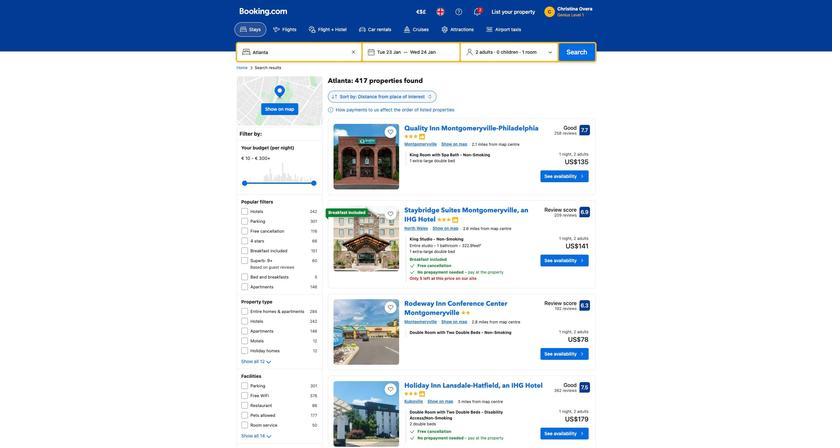Task type: describe. For each thing, give the bounding box(es) containing it.
scored 7.7 element
[[580, 125, 590, 136]]

good element for "scored 7.7" element
[[554, 124, 577, 132]]

holiday inn lansdale-hatfield, an ihg hotel image
[[334, 382, 399, 447]]

review score element for scored 6.3 element
[[545, 299, 577, 307]]

staybridge suites montgomeryville, an ihg hotel image
[[334, 206, 399, 272]]

scored 7.5 element
[[580, 383, 590, 393]]



Task type: vqa. For each thing, say whether or not it's contained in the screenshot.
Payment
no



Task type: locate. For each thing, give the bounding box(es) containing it.
review score element for scored 6.9 element
[[545, 206, 577, 214]]

this property is part of our preferred partner programme. it is committed to providing commendable service and good value. it will pay us a higher commission if you make a booking. image
[[419, 134, 426, 140], [452, 217, 459, 223], [452, 217, 459, 223], [419, 391, 426, 398]]

1 good element from the top
[[554, 124, 577, 132]]

scored 6.9 element
[[580, 207, 590, 218]]

0 vertical spatial good element
[[554, 124, 577, 132]]

quality inn montgomeryville-philadelphia image
[[334, 124, 399, 190]]

review score element left scored 6.9 element
[[545, 206, 577, 214]]

scored 6.3 element
[[580, 300, 590, 311]]

this property is part of our preferred partner programme. it is committed to providing commendable service and good value. it will pay us a higher commission if you make a booking. image
[[419, 134, 426, 140], [419, 391, 426, 398]]

1 review score element from the top
[[545, 206, 577, 214]]

1 this property is part of our preferred partner programme. it is committed to providing commendable service and good value. it will pay us a higher commission if you make a booking. image from the top
[[419, 134, 426, 140]]

good element
[[554, 124, 577, 132], [554, 382, 577, 389]]

review score element
[[545, 206, 577, 214], [545, 299, 577, 307]]

search results updated. atlanta: 417 properties found. element
[[328, 76, 596, 86]]

rodeway inn conference center montgomeryville image
[[334, 299, 399, 365]]

good element left scored 7.5 element
[[554, 382, 577, 389]]

your account menu christina overa genius level 1 element
[[544, 3, 595, 18]]

1 vertical spatial this property is part of our preferred partner programme. it is committed to providing commendable service and good value. it will pay us a higher commission if you make a booking. image
[[419, 391, 426, 398]]

booking.com image
[[240, 8, 287, 16]]

2 review score element from the top
[[545, 299, 577, 307]]

0 vertical spatial review score element
[[545, 206, 577, 214]]

good element left "scored 7.7" element
[[554, 124, 577, 132]]

1 vertical spatial good element
[[554, 382, 577, 389]]

group
[[245, 178, 314, 189]]

good element for scored 7.5 element
[[554, 382, 577, 389]]

Where are you going? field
[[250, 46, 350, 58]]

2 good element from the top
[[554, 382, 577, 389]]

1 vertical spatial review score element
[[545, 299, 577, 307]]

2 this property is part of our preferred partner programme. it is committed to providing commendable service and good value. it will pay us a higher commission if you make a booking. image from the top
[[419, 391, 426, 398]]

0 vertical spatial this property is part of our preferred partner programme. it is committed to providing commendable service and good value. it will pay us a higher commission if you make a booking. image
[[419, 134, 426, 140]]

review score element left scored 6.3 element
[[545, 299, 577, 307]]



